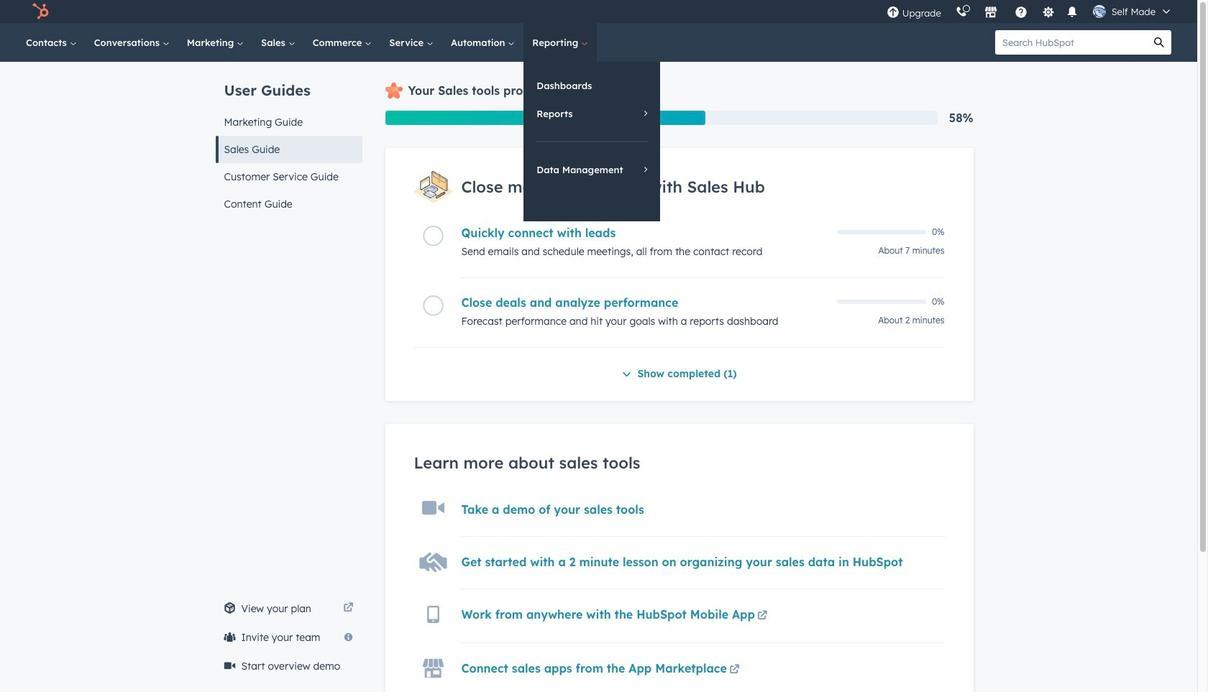 Task type: locate. For each thing, give the bounding box(es) containing it.
link opens in a new window image
[[344, 601, 354, 618], [758, 612, 768, 622], [730, 663, 740, 680], [730, 666, 740, 676]]

menu
[[880, 0, 1181, 23]]

progress bar
[[385, 111, 706, 125]]

link opens in a new window image
[[344, 604, 354, 615], [758, 609, 768, 626]]

marketplaces image
[[985, 6, 998, 19]]

1 horizontal spatial link opens in a new window image
[[758, 609, 768, 626]]



Task type: describe. For each thing, give the bounding box(es) containing it.
reporting menu
[[524, 62, 661, 222]]

ruby anderson image
[[1094, 5, 1107, 18]]

user guides element
[[216, 62, 362, 218]]

0 horizontal spatial link opens in a new window image
[[344, 604, 354, 615]]

Search HubSpot search field
[[996, 30, 1148, 55]]



Task type: vqa. For each thing, say whether or not it's contained in the screenshot.
COMPANIES on the right
no



